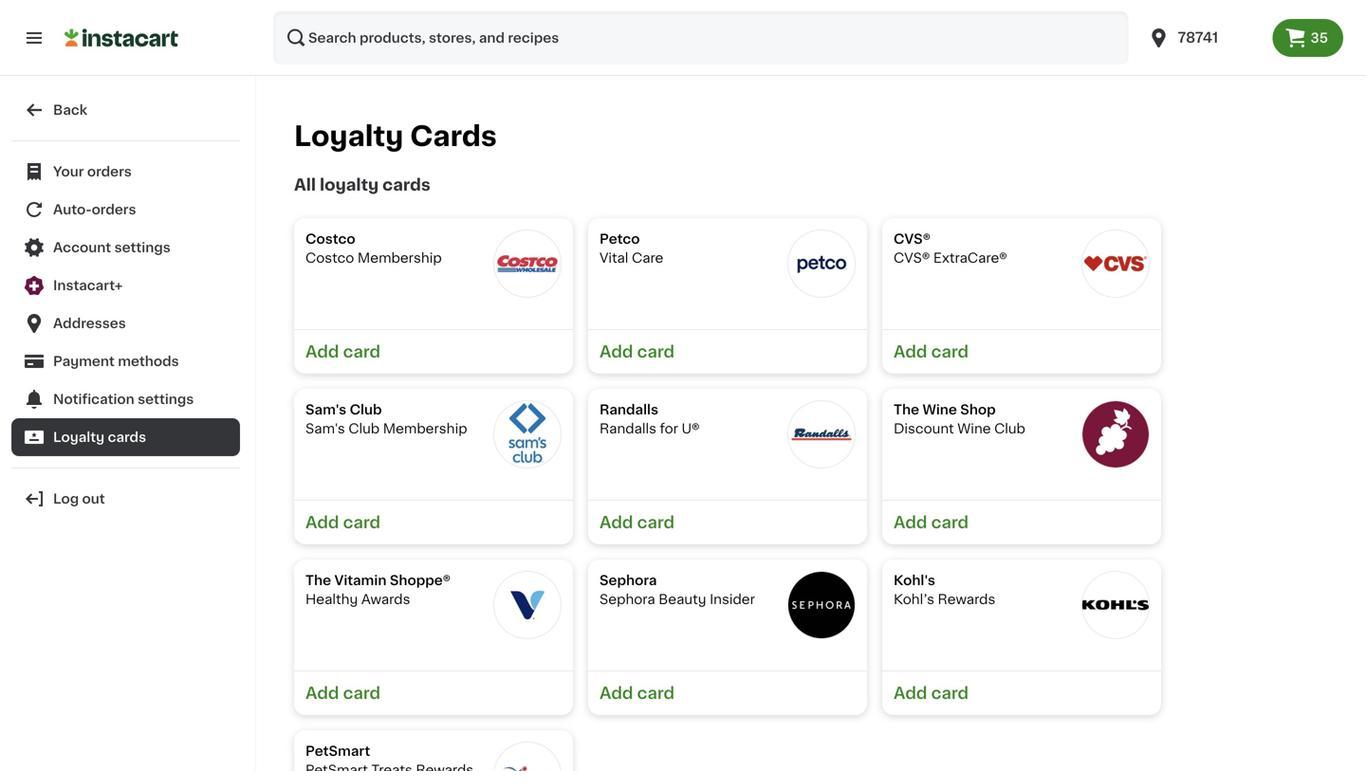 Task type: vqa. For each thing, say whether or not it's contained in the screenshot.
Etta Says! Beef Yumm Sticks For Dogs
no



Task type: describe. For each thing, give the bounding box(es) containing it.
kohl's
[[894, 593, 935, 606]]

1 vertical spatial wine
[[958, 422, 991, 436]]

add for randalls randalls for u®
[[600, 515, 633, 531]]

add for kohl's kohl's rewards
[[894, 686, 928, 702]]

out
[[82, 493, 105, 506]]

costco costco membership
[[306, 232, 442, 265]]

extracare®
[[934, 251, 1007, 265]]

add for the vitamin shoppe® healthy awards
[[306, 686, 339, 702]]

Search field
[[273, 11, 1129, 65]]

0 horizontal spatial wine
[[923, 403, 957, 417]]

add card for for
[[600, 515, 675, 531]]

back
[[53, 103, 87, 117]]

instacart+
[[53, 279, 123, 292]]

add card for rewards
[[894, 686, 969, 702]]

auto-
[[53, 203, 92, 216]]

auto-orders
[[53, 203, 136, 216]]

for
[[660, 422, 678, 436]]

add card for care
[[600, 344, 675, 360]]

2 sam's from the top
[[306, 422, 345, 436]]

settings for account settings
[[114, 241, 171, 254]]

orders for auto-orders
[[92, 203, 136, 216]]

cvs® cvs® extracare®
[[894, 232, 1007, 265]]

randalls image
[[788, 400, 856, 469]]

payment methods
[[53, 355, 179, 368]]

add card button for cvs® cvs® extracare®
[[883, 329, 1162, 374]]

the for the wine shop discount wine club
[[894, 403, 920, 417]]

costco image
[[493, 230, 562, 298]]

petsmart
[[306, 745, 370, 758]]

loyalty cards
[[294, 123, 497, 150]]

back link
[[11, 91, 240, 129]]

orders for your orders
[[87, 165, 132, 178]]

1 sam's from the top
[[306, 403, 347, 417]]

2 cvs® from the top
[[894, 251, 930, 265]]

your
[[53, 165, 84, 178]]

1 cvs® from the top
[[894, 232, 931, 246]]

vital
[[600, 251, 629, 265]]

rewards
[[938, 593, 996, 606]]

membership inside costco costco membership
[[358, 251, 442, 265]]

add card button for petco vital care
[[588, 329, 867, 374]]

u®
[[682, 422, 700, 436]]

your orders link
[[11, 153, 240, 191]]

35 button
[[1273, 19, 1344, 57]]

kohl's image
[[1082, 571, 1150, 640]]

add card button for kohl's kohl's rewards
[[883, 671, 1162, 716]]

insider
[[710, 593, 755, 606]]

add card for sam's
[[306, 515, 381, 531]]

instacart logo image
[[65, 27, 178, 49]]

add card for shoppe®
[[306, 686, 381, 702]]

add card button for the vitamin shoppe® healthy awards
[[294, 671, 573, 716]]

log out link
[[11, 480, 240, 518]]

sam's club image
[[493, 400, 562, 469]]

78741 button
[[1148, 11, 1262, 65]]

the wine shop discount wine club
[[894, 403, 1026, 436]]

add for sephora sephora beauty insider
[[600, 686, 633, 702]]

methods
[[118, 355, 179, 368]]

auto-orders link
[[11, 191, 240, 229]]

add for petco vital care
[[600, 344, 633, 360]]

addresses link
[[11, 305, 240, 343]]



Task type: locate. For each thing, give the bounding box(es) containing it.
1 vertical spatial settings
[[138, 393, 194, 406]]

sam's
[[306, 403, 347, 417], [306, 422, 345, 436]]

0 vertical spatial sam's
[[306, 403, 347, 417]]

2 randalls from the top
[[600, 422, 657, 436]]

care
[[632, 251, 664, 265]]

0 vertical spatial cvs®
[[894, 232, 931, 246]]

card for rewards
[[932, 686, 969, 702]]

the up healthy
[[306, 574, 331, 587]]

card for shop
[[932, 515, 969, 531]]

0 vertical spatial costco
[[306, 232, 356, 246]]

shoppe®
[[390, 574, 451, 587]]

the inside 'the wine shop discount wine club'
[[894, 403, 920, 417]]

kohl's kohl's rewards
[[894, 574, 996, 606]]

awards
[[361, 593, 410, 606]]

the for the vitamin shoppe® healthy awards
[[306, 574, 331, 587]]

wine
[[923, 403, 957, 417], [958, 422, 991, 436]]

add card button for the wine shop discount wine club
[[883, 500, 1162, 545]]

1 vertical spatial cards
[[108, 431, 146, 444]]

the up 'discount'
[[894, 403, 920, 417]]

discount
[[894, 422, 954, 436]]

add card for shop
[[894, 515, 969, 531]]

club
[[350, 403, 382, 417], [349, 422, 380, 436], [995, 422, 1026, 436]]

cards down notification settings "link"
[[108, 431, 146, 444]]

0 vertical spatial randalls
[[600, 403, 659, 417]]

sephora
[[600, 574, 657, 587], [600, 593, 655, 606]]

sam's club sam's club membership
[[306, 403, 467, 436]]

notification
[[53, 393, 135, 406]]

loyalty for loyalty cards
[[294, 123, 404, 150]]

add card button for costco costco membership
[[294, 329, 573, 374]]

account settings
[[53, 241, 171, 254]]

loyalty down notification
[[53, 431, 105, 444]]

1 sephora from the top
[[600, 574, 657, 587]]

settings for notification settings
[[138, 393, 194, 406]]

loyalty
[[320, 177, 379, 193]]

club inside 'the wine shop discount wine club'
[[995, 422, 1026, 436]]

0 vertical spatial settings
[[114, 241, 171, 254]]

1 vertical spatial randalls
[[600, 422, 657, 436]]

the vitamin shoppe® image
[[493, 571, 562, 640]]

membership
[[358, 251, 442, 265], [383, 422, 467, 436]]

card for care
[[637, 344, 675, 360]]

loyalty for loyalty cards
[[53, 431, 105, 444]]

log out
[[53, 493, 105, 506]]

card for shoppe®
[[343, 686, 381, 702]]

randalls
[[600, 403, 659, 417], [600, 422, 657, 436]]

0 vertical spatial orders
[[87, 165, 132, 178]]

notification settings
[[53, 393, 194, 406]]

2 sephora from the top
[[600, 593, 655, 606]]

0 vertical spatial the
[[894, 403, 920, 417]]

cvs® right "petco" image on the top
[[894, 232, 931, 246]]

card for sam's
[[343, 515, 381, 531]]

sephora sephora beauty insider
[[600, 574, 755, 606]]

0 vertical spatial sephora
[[600, 574, 657, 587]]

cvs® image
[[1082, 230, 1150, 298]]

0 vertical spatial cards
[[383, 177, 431, 193]]

1 vertical spatial sephora
[[600, 593, 655, 606]]

1 horizontal spatial cards
[[383, 177, 431, 193]]

0 horizontal spatial cards
[[108, 431, 146, 444]]

1 costco from the top
[[306, 232, 356, 246]]

add card for membership
[[306, 344, 381, 360]]

add card for extracare®
[[894, 344, 969, 360]]

1 vertical spatial loyalty
[[53, 431, 105, 444]]

log
[[53, 493, 79, 506]]

the wine shop image
[[1082, 400, 1150, 469]]

beauty
[[659, 593, 707, 606]]

card for beauty
[[637, 686, 675, 702]]

None search field
[[273, 11, 1129, 65]]

membership inside sam's club sam's club membership
[[383, 422, 467, 436]]

kohl's
[[894, 574, 936, 587]]

vitamin
[[334, 574, 387, 587]]

the vitamin shoppe® healthy awards
[[306, 574, 451, 606]]

addresses
[[53, 317, 126, 330]]

settings inside "link"
[[138, 393, 194, 406]]

add card button for sephora sephora beauty insider
[[588, 671, 867, 716]]

35
[[1311, 31, 1329, 45]]

loyalty up loyalty
[[294, 123, 404, 150]]

petco
[[600, 232, 640, 246]]

add for costco costco membership
[[306, 344, 339, 360]]

add card button
[[294, 329, 573, 374], [588, 329, 867, 374], [883, 329, 1162, 374], [294, 500, 573, 545], [588, 500, 867, 545], [883, 500, 1162, 545], [294, 671, 573, 716], [588, 671, 867, 716], [883, 671, 1162, 716]]

account settings link
[[11, 229, 240, 267]]

cards down loyalty cards
[[383, 177, 431, 193]]

card
[[343, 344, 381, 360], [637, 344, 675, 360], [932, 344, 969, 360], [343, 515, 381, 531], [637, 515, 675, 531], [932, 515, 969, 531], [343, 686, 381, 702], [637, 686, 675, 702], [932, 686, 969, 702]]

1 vertical spatial cvs®
[[894, 251, 930, 265]]

card for extracare®
[[932, 344, 969, 360]]

settings down 'methods' at left
[[138, 393, 194, 406]]

1 vertical spatial the
[[306, 574, 331, 587]]

0 horizontal spatial the
[[306, 574, 331, 587]]

cvs®
[[894, 232, 931, 246], [894, 251, 930, 265]]

1 randalls from the top
[[600, 403, 659, 417]]

add for sam's club sam's club membership
[[306, 515, 339, 531]]

cvs® left extracare®
[[894, 251, 930, 265]]

orders
[[87, 165, 132, 178], [92, 203, 136, 216]]

0 vertical spatial loyalty
[[294, 123, 404, 150]]

the
[[894, 403, 920, 417], [306, 574, 331, 587]]

2 costco from the top
[[306, 251, 354, 265]]

add
[[306, 344, 339, 360], [600, 344, 633, 360], [894, 344, 928, 360], [306, 515, 339, 531], [600, 515, 633, 531], [894, 515, 928, 531], [306, 686, 339, 702], [600, 686, 633, 702], [894, 686, 928, 702]]

1 horizontal spatial the
[[894, 403, 920, 417]]

loyalty
[[294, 123, 404, 150], [53, 431, 105, 444]]

0 horizontal spatial loyalty
[[53, 431, 105, 444]]

notification settings link
[[11, 381, 240, 418]]

cards
[[383, 177, 431, 193], [108, 431, 146, 444]]

loyalty cards
[[53, 431, 146, 444]]

all
[[294, 177, 316, 193]]

1 vertical spatial costco
[[306, 251, 354, 265]]

add for the wine shop discount wine club
[[894, 515, 928, 531]]

randalls randalls for u®
[[600, 403, 700, 436]]

add for cvs® cvs® extracare®
[[894, 344, 928, 360]]

1 vertical spatial sam's
[[306, 422, 345, 436]]

your orders
[[53, 165, 132, 178]]

settings
[[114, 241, 171, 254], [138, 393, 194, 406]]

orders up "account settings"
[[92, 203, 136, 216]]

account
[[53, 241, 111, 254]]

0 vertical spatial wine
[[923, 403, 957, 417]]

shop
[[961, 403, 996, 417]]

add card
[[306, 344, 381, 360], [600, 344, 675, 360], [894, 344, 969, 360], [306, 515, 381, 531], [600, 515, 675, 531], [894, 515, 969, 531], [306, 686, 381, 702], [600, 686, 675, 702], [894, 686, 969, 702]]

wine down shop on the bottom right
[[958, 422, 991, 436]]

add card button for randalls randalls for u®
[[588, 500, 867, 545]]

1 horizontal spatial loyalty
[[294, 123, 404, 150]]

payment
[[53, 355, 115, 368]]

loyalty cards link
[[11, 418, 240, 456]]

1 vertical spatial orders
[[92, 203, 136, 216]]

add card button for sam's club sam's club membership
[[294, 500, 573, 545]]

petco vital care
[[600, 232, 664, 265]]

all loyalty cards
[[294, 177, 431, 193]]

sephora image
[[788, 571, 856, 640]]

78741 button
[[1136, 11, 1273, 65]]

payment methods link
[[11, 343, 240, 381]]

wine up 'discount'
[[923, 403, 957, 417]]

settings up "instacart+" link on the left top of page
[[114, 241, 171, 254]]

1 vertical spatial membership
[[383, 422, 467, 436]]

card for for
[[637, 515, 675, 531]]

healthy
[[306, 593, 358, 606]]

78741
[[1178, 31, 1219, 45]]

add card for beauty
[[600, 686, 675, 702]]

the inside the vitamin shoppe® healthy awards
[[306, 574, 331, 587]]

costco
[[306, 232, 356, 246], [306, 251, 354, 265]]

1 horizontal spatial wine
[[958, 422, 991, 436]]

petco image
[[788, 230, 856, 298]]

card for membership
[[343, 344, 381, 360]]

0 vertical spatial membership
[[358, 251, 442, 265]]

instacart+ link
[[11, 267, 240, 305]]

orders up auto-orders
[[87, 165, 132, 178]]

cards
[[410, 123, 497, 150]]



